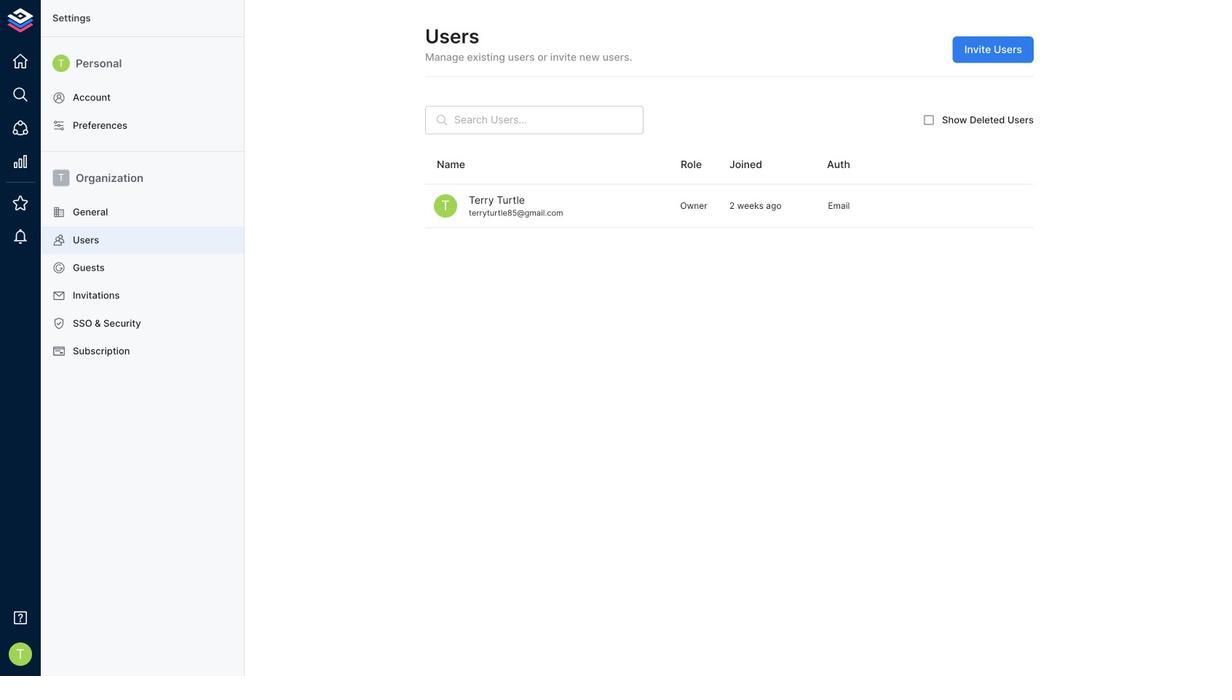 Task type: vqa. For each thing, say whether or not it's contained in the screenshot.
https:// text field
no



Task type: locate. For each thing, give the bounding box(es) containing it.
Search Users... text field
[[454, 106, 644, 134]]



